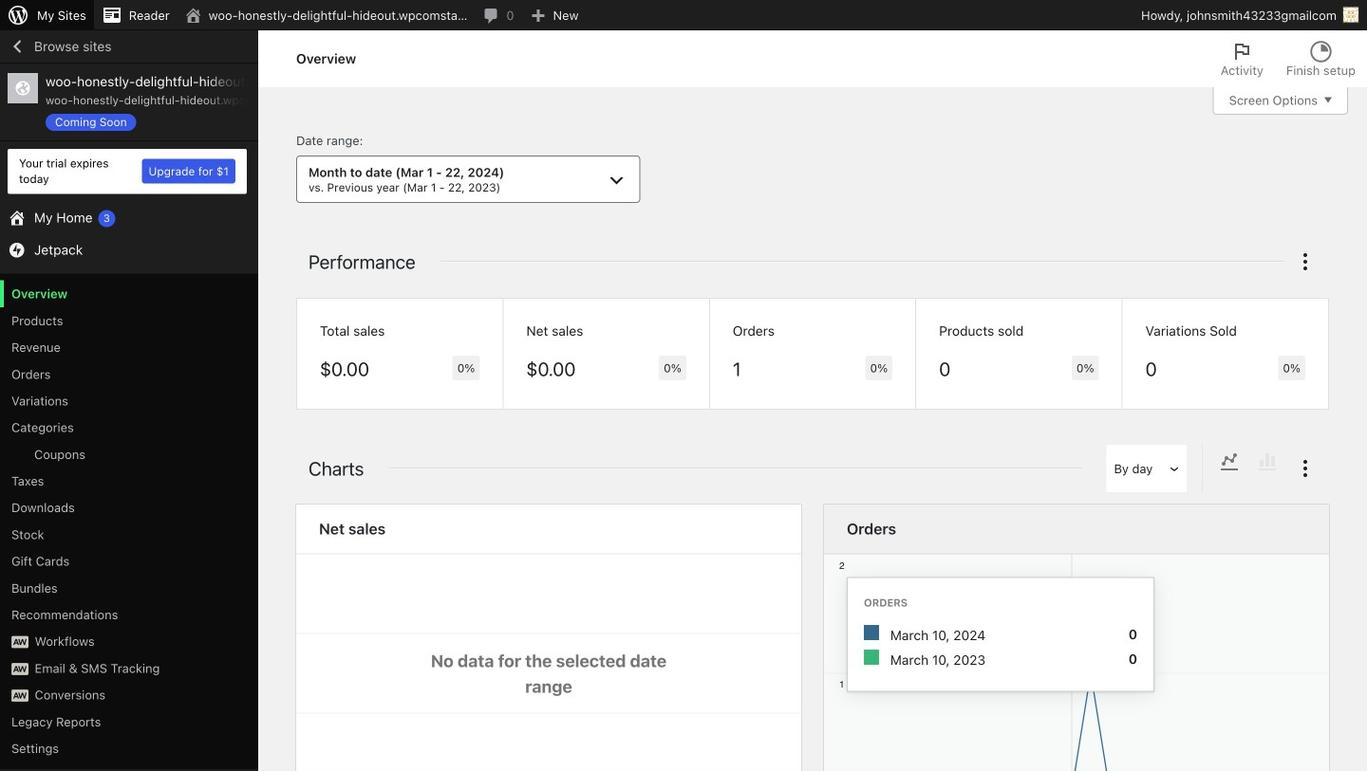 Task type: describe. For each thing, give the bounding box(es) containing it.
2 automatewoo element from the top
[[11, 663, 29, 676]]

3 automatewoo element from the top
[[11, 690, 29, 703]]

bar chart image
[[1256, 451, 1279, 474]]

1 automatewoo element from the top
[[11, 637, 29, 649]]

performance indicators menu
[[296, 298, 1329, 410]]

main menu navigation
[[0, 30, 258, 772]]

choose which charts to display image
[[1294, 458, 1317, 481]]

toolbar navigation
[[0, 0, 1367, 34]]



Task type: vqa. For each thing, say whether or not it's contained in the screenshot.
'Timer' icon
no



Task type: locate. For each thing, give the bounding box(es) containing it.
0 vertical spatial automatewoo element
[[11, 637, 29, 649]]

choose which analytics to display and the section name image
[[1294, 251, 1317, 274]]

automatewoo element
[[11, 637, 29, 649], [11, 663, 29, 676], [11, 690, 29, 703]]

1 vertical spatial automatewoo element
[[11, 663, 29, 676]]

2 vertical spatial automatewoo element
[[11, 690, 29, 703]]

menu bar
[[1203, 445, 1294, 493]]

tab list
[[1209, 30, 1367, 87]]

line chart image
[[1218, 451, 1241, 474]]



